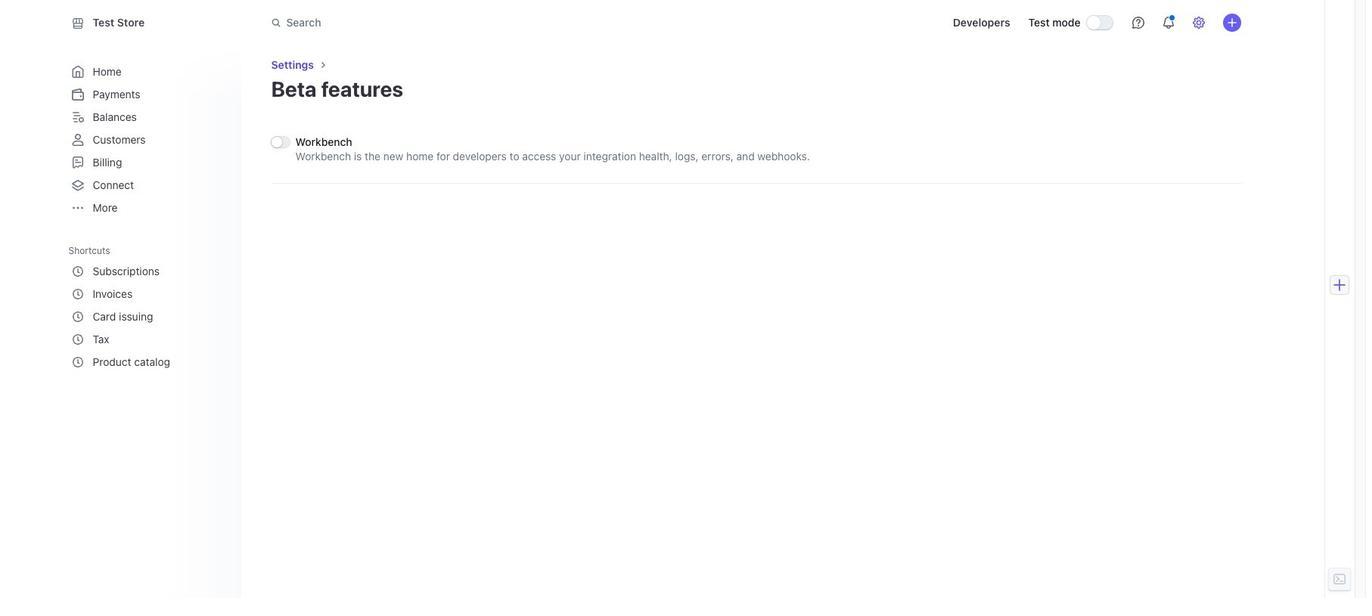 Task type: locate. For each thing, give the bounding box(es) containing it.
core navigation links element
[[68, 61, 226, 219]]

shortcuts element
[[68, 240, 229, 374], [68, 260, 226, 374]]

manage shortcuts image
[[214, 246, 223, 255]]

1 shortcuts element from the top
[[68, 240, 229, 374]]

notifications image
[[1163, 17, 1175, 29]]

None search field
[[262, 9, 689, 37]]

2 shortcuts element from the top
[[68, 260, 226, 374]]



Task type: vqa. For each thing, say whether or not it's contained in the screenshot.
found.
no



Task type: describe. For each thing, give the bounding box(es) containing it.
Search text field
[[262, 9, 689, 37]]

settings image
[[1193, 17, 1205, 29]]

Test mode checkbox
[[1087, 16, 1113, 30]]

help image
[[1133, 17, 1145, 29]]



